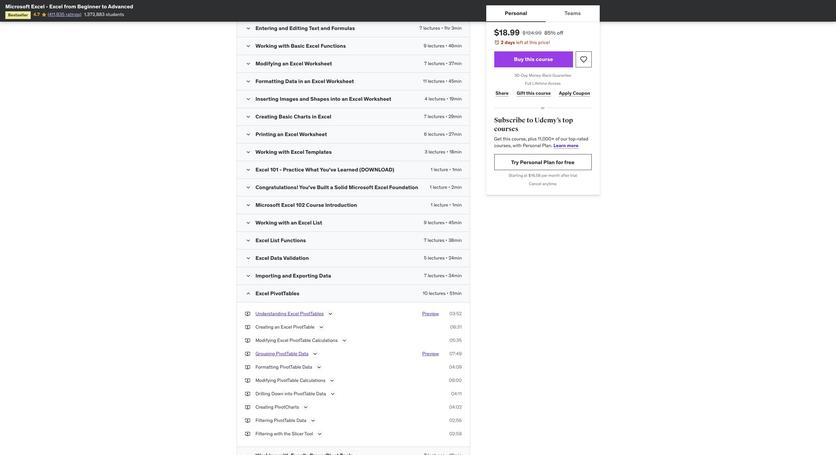 Task type: vqa. For each thing, say whether or not it's contained in the screenshot.


Task type: locate. For each thing, give the bounding box(es) containing it.
creating
[[255, 113, 277, 120], [255, 324, 273, 330], [255, 404, 273, 410]]

• left 24min on the bottom of page
[[446, 255, 447, 261]]

filtering down creating pivotcharts
[[255, 418, 273, 424]]

in down modifying an excel worksheet
[[298, 78, 303, 84]]

0 horizontal spatial microsoft
[[5, 3, 30, 10]]

lectures right the 3
[[429, 149, 445, 155]]

functions up validation at the left bottom
[[281, 237, 306, 244]]

lectures right 6
[[428, 131, 445, 137]]

show lecture description image
[[327, 311, 334, 317], [318, 324, 325, 331], [316, 364, 322, 371]]

0 vertical spatial modifying
[[255, 60, 281, 67]]

7 for data
[[424, 273, 427, 279]]

you've right what at the left top of page
[[320, 166, 336, 173]]

small image
[[245, 25, 251, 32], [245, 60, 251, 67], [245, 96, 251, 102], [245, 131, 251, 138], [245, 220, 251, 226], [245, 273, 251, 279]]

• left '1hr'
[[441, 25, 443, 31]]

1 preview from the top
[[422, 311, 439, 317]]

3 modifying from the top
[[255, 377, 276, 383]]

with for working with an excel list
[[278, 219, 290, 226]]

tab list
[[486, 5, 600, 22]]

lectures right 11
[[428, 78, 445, 84]]

show lecture description image for drilling down into pivottable data
[[329, 391, 336, 397]]

0 vertical spatial microsoft
[[5, 3, 30, 10]]

left
[[516, 39, 523, 45]]

preview down 10
[[422, 311, 439, 317]]

excel pivottables
[[255, 290, 299, 297]]

preview for 07:49
[[422, 351, 439, 357]]

1 vertical spatial at
[[524, 173, 527, 178]]

creating pivotcharts
[[255, 404, 299, 410]]

• for working with an excel list
[[446, 220, 447, 226]]

(411,935
[[48, 11, 65, 17]]

this for buy
[[525, 56, 535, 62]]

24min
[[449, 255, 462, 261]]

course
[[306, 202, 324, 208]]

modifying for modifying pivottable calculations
[[255, 377, 276, 383]]

1 vertical spatial working
[[255, 149, 277, 155]]

with down course,
[[513, 142, 522, 148]]

2 vertical spatial modifying
[[255, 377, 276, 383]]

1 horizontal spatial functions
[[321, 42, 346, 49]]

0 horizontal spatial pivottables
[[270, 290, 299, 297]]

microsoft right solid
[[349, 184, 373, 191]]

lectures for working with an excel list
[[428, 220, 445, 226]]

8 small image from the top
[[245, 237, 251, 244]]

trial
[[570, 173, 577, 178]]

5 small image from the top
[[245, 220, 251, 226]]

2 vertical spatial working
[[255, 219, 277, 226]]

0 vertical spatial filtering
[[255, 418, 273, 424]]

filtering pivottable data
[[255, 418, 306, 424]]

basic left 'charts'
[[279, 113, 293, 120]]

lecture for (download)
[[434, 167, 448, 173]]

this inside buy this course button
[[525, 56, 535, 62]]

drilling down into pivottable data
[[255, 391, 326, 397]]

the
[[284, 431, 291, 437]]

lectures for importing and exporting data
[[428, 273, 445, 279]]

• left 29min
[[446, 113, 447, 119]]

lectures for excel data validation
[[428, 255, 445, 261]]

this inside gift this course link
[[526, 90, 535, 96]]

5 xsmall image from the top
[[245, 431, 250, 437]]

small image for modifying
[[245, 60, 251, 67]]

- for practice
[[280, 166, 282, 173]]

pivottables down importing and exporting data
[[270, 290, 299, 297]]

3 lectures • 18min
[[425, 149, 462, 155]]

lectures down 7 lectures • 1hr 3min
[[428, 43, 444, 49]]

buy this course
[[514, 56, 553, 62]]

lectures right 10
[[429, 290, 446, 296]]

45min for formatting data in an excel worksheet
[[449, 78, 462, 84]]

an down understanding
[[275, 324, 280, 330]]

functions down the 'formulas'
[[321, 42, 346, 49]]

at inside starting at $16.58 per month after trial cancel anytime
[[524, 173, 527, 178]]

access
[[548, 81, 561, 86]]

• for excel data validation
[[446, 255, 447, 261]]

0 vertical spatial you've
[[320, 166, 336, 173]]

1 vertical spatial personal
[[523, 142, 541, 148]]

1 1 lecture • 1min from the top
[[431, 167, 462, 173]]

4 small image from the top
[[245, 149, 251, 156]]

our
[[561, 136, 567, 142]]

this right buy
[[525, 56, 535, 62]]

• left 46min
[[446, 43, 447, 49]]

show lecture description image for filtering pivottable data
[[310, 418, 316, 424]]

filtering down the filtering pivottable data
[[255, 431, 273, 437]]

7 up "5"
[[424, 237, 427, 243]]

apply coupon button
[[558, 87, 592, 100]]

1 for foundation
[[430, 184, 432, 190]]

1 horizontal spatial to
[[527, 116, 533, 124]]

34min
[[449, 273, 462, 279]]

2 vertical spatial microsoft
[[255, 202, 280, 208]]

1 vertical spatial -
[[280, 166, 282, 173]]

creating for creating pivotcharts
[[255, 404, 273, 410]]

3 creating from the top
[[255, 404, 273, 410]]

xsmall image
[[245, 311, 250, 317], [245, 337, 250, 344], [245, 391, 250, 397], [245, 418, 250, 424], [245, 431, 250, 437]]

modifying
[[255, 60, 281, 67], [255, 337, 276, 343], [255, 377, 276, 383]]

this up courses,
[[503, 136, 511, 142]]

7 up 11
[[424, 60, 427, 66]]

with inside 'get this course, plus 11,000+ of our top-rated courses, with personal plan.'
[[513, 142, 522, 148]]

and
[[279, 25, 288, 31], [321, 25, 330, 31], [300, 95, 309, 102], [282, 272, 292, 279]]

exporting
[[293, 272, 318, 279]]

7 for text
[[420, 25, 422, 31]]

1 vertical spatial 1 lecture • 1min
[[431, 202, 462, 208]]

into right down
[[285, 391, 292, 397]]

7 small image from the top
[[245, 202, 251, 209]]

lectures for printing an excel worksheet
[[428, 131, 445, 137]]

working down printing
[[255, 149, 277, 155]]

1 vertical spatial course
[[536, 90, 551, 96]]

0 horizontal spatial functions
[[281, 237, 306, 244]]

3 xsmall image from the top
[[245, 364, 250, 371]]

2 horizontal spatial microsoft
[[349, 184, 373, 191]]

102
[[296, 202, 305, 208]]

1
[[431, 167, 433, 173], [430, 184, 432, 190], [431, 202, 433, 208]]

0 vertical spatial course
[[536, 56, 553, 62]]

small image for excel 101 - practice what you've learned (download)
[[245, 167, 251, 173]]

2 vertical spatial show lecture description image
[[316, 364, 322, 371]]

51min
[[450, 290, 462, 296]]

lectures right "5"
[[428, 255, 445, 261]]

pivottable up drilling down into pivottable data
[[277, 377, 299, 383]]

5 small image from the top
[[245, 167, 251, 173]]

personal down plus
[[523, 142, 541, 148]]

filtering with the slicer tool
[[255, 431, 313, 437]]

1 working from the top
[[255, 42, 277, 49]]

to up 1,373,883 students
[[102, 3, 107, 10]]

this inside 'get this course, plus 11,000+ of our top-rated courses, with personal plan.'
[[503, 136, 511, 142]]

2 vertical spatial 1
[[431, 202, 433, 208]]

with up excel list functions
[[278, 219, 290, 226]]

2 filtering from the top
[[255, 431, 273, 437]]

xsmall image for drilling down into pivottable data
[[245, 391, 250, 397]]

1 horizontal spatial -
[[280, 166, 282, 173]]

pivottable
[[293, 324, 315, 330], [290, 337, 311, 343], [276, 351, 297, 357], [280, 364, 301, 370], [277, 377, 299, 383], [294, 391, 315, 397], [274, 418, 295, 424]]

1 lecture • 1min for microsoft excel 102 course introduction
[[431, 202, 462, 208]]

1 up 9 lectures • 45min on the right of page
[[431, 202, 433, 208]]

1 horizontal spatial microsoft
[[255, 202, 280, 208]]

02:56
[[449, 418, 462, 424]]

1 filtering from the top
[[255, 418, 273, 424]]

1 vertical spatial into
[[285, 391, 292, 397]]

at left $16.58
[[524, 173, 527, 178]]

3 small image from the top
[[245, 113, 251, 120]]

1min down 2min
[[452, 202, 462, 208]]

learn more link
[[554, 142, 579, 148]]

10 small image from the top
[[245, 290, 251, 297]]

formatting data in an excel worksheet
[[255, 78, 354, 84]]

1 vertical spatial lecture
[[433, 184, 447, 190]]

preview for 03:52
[[422, 311, 439, 317]]

editing
[[289, 25, 308, 31]]

0 vertical spatial 45min
[[449, 78, 462, 84]]

7 for in
[[424, 113, 427, 119]]

excel inside button
[[288, 311, 299, 317]]

lectures up 10 lectures • 51min
[[428, 273, 445, 279]]

with for working with basic excel functions
[[278, 42, 290, 49]]

0 horizontal spatial into
[[285, 391, 292, 397]]

1 xsmall image from the top
[[245, 311, 250, 317]]

1 formatting from the top
[[255, 78, 284, 84]]

2 small image from the top
[[245, 60, 251, 67]]

this for get
[[503, 136, 511, 142]]

1 vertical spatial 1min
[[452, 202, 462, 208]]

lectures up 7 lectures • 38min
[[428, 220, 445, 226]]

working for working with excel templates
[[255, 149, 277, 155]]

shapes
[[310, 95, 329, 102]]

personal up $18.99
[[505, 10, 527, 16]]

0 vertical spatial formatting
[[255, 78, 284, 84]]

per
[[542, 173, 547, 178]]

0 vertical spatial at
[[524, 39, 528, 45]]

1 vertical spatial modifying
[[255, 337, 276, 343]]

formatting for formatting pivottable data
[[255, 364, 279, 370]]

1 course from the top
[[536, 56, 553, 62]]

1 vertical spatial list
[[270, 237, 280, 244]]

with down printing an excel worksheet
[[278, 149, 290, 155]]

0 vertical spatial 1min
[[452, 167, 462, 173]]

1 small image from the top
[[245, 25, 251, 32]]

0 vertical spatial into
[[330, 95, 340, 102]]

list down course
[[313, 219, 322, 226]]

1 vertical spatial creating
[[255, 324, 273, 330]]

• left 27min
[[446, 131, 448, 137]]

6 small image from the top
[[245, 184, 251, 191]]

5 xsmall image from the top
[[245, 404, 250, 411]]

formatting up inserting
[[255, 78, 284, 84]]

• for excel pivottables
[[447, 290, 448, 296]]

in right 'charts'
[[312, 113, 317, 120]]

microsoft
[[5, 3, 30, 10], [349, 184, 373, 191], [255, 202, 280, 208]]

1 horizontal spatial you've
[[320, 166, 336, 173]]

course up back
[[536, 56, 553, 62]]

grouping pivottable data button
[[255, 351, 308, 359]]

4 xsmall image from the top
[[245, 418, 250, 424]]

with left the
[[274, 431, 283, 437]]

after
[[561, 173, 569, 178]]

0 vertical spatial 1 lecture • 1min
[[431, 167, 462, 173]]

0 vertical spatial calculations
[[312, 337, 338, 343]]

1 lecture • 1min up 1 lecture • 2min
[[431, 167, 462, 173]]

7 down "5"
[[424, 273, 427, 279]]

9 small image from the top
[[245, 255, 251, 262]]

at
[[524, 39, 528, 45], [524, 173, 527, 178]]

preview left 07:49
[[422, 351, 439, 357]]

• left 2min
[[448, 184, 450, 190]]

lecture up 9 lectures • 45min on the right of page
[[434, 202, 448, 208]]

1 vertical spatial you've
[[299, 184, 316, 191]]

2 modifying from the top
[[255, 337, 276, 343]]

lectures for working with basic excel functions
[[428, 43, 444, 49]]

xsmall image for filtering pivottable data
[[245, 418, 250, 424]]

creating down understanding
[[255, 324, 273, 330]]

1 vertical spatial 9
[[424, 220, 427, 226]]

this
[[529, 39, 537, 45], [525, 56, 535, 62], [526, 90, 535, 96], [503, 136, 511, 142]]

• left 37min
[[446, 60, 448, 66]]

formatting down grouping
[[255, 364, 279, 370]]

0 vertical spatial personal
[[505, 10, 527, 16]]

1 vertical spatial calculations
[[300, 377, 325, 383]]

2 working from the top
[[255, 149, 277, 155]]

0 vertical spatial to
[[102, 3, 107, 10]]

understanding
[[255, 311, 286, 317]]

templates
[[305, 149, 332, 155]]

1 vertical spatial to
[[527, 116, 533, 124]]

try personal plan for free link
[[494, 154, 592, 170]]

1 vertical spatial preview
[[422, 351, 439, 357]]

0 horizontal spatial -
[[46, 3, 48, 10]]

tab list containing personal
[[486, 5, 600, 22]]

45min for working with an excel list
[[449, 220, 462, 226]]

45min down 37min
[[449, 78, 462, 84]]

4 small image from the top
[[245, 131, 251, 138]]

• left 34min
[[446, 273, 447, 279]]

basic down editing
[[291, 42, 305, 49]]

small image for working
[[245, 220, 251, 226]]

an right shapes on the top of the page
[[342, 95, 348, 102]]

to left udemy's
[[527, 116, 533, 124]]

4 xsmall image from the top
[[245, 377, 250, 384]]

show lecture description image for creating an excel pivottable
[[318, 324, 325, 331]]

• left 18min
[[446, 149, 448, 155]]

working with an excel list
[[255, 219, 322, 226]]

1min for microsoft excel 102 course introduction
[[452, 202, 462, 208]]

gift
[[517, 90, 525, 96]]

excel list functions
[[255, 237, 306, 244]]

tool
[[304, 431, 313, 437]]

personal
[[505, 10, 527, 16], [523, 142, 541, 148], [520, 159, 542, 165]]

02:58
[[449, 431, 462, 437]]

1 lecture • 1min
[[431, 167, 462, 173], [431, 202, 462, 208]]

• for excel list functions
[[446, 237, 447, 243]]

lectures left '1hr'
[[423, 25, 440, 31]]

10
[[423, 290, 428, 296]]

7 for worksheet
[[424, 60, 427, 66]]

rated
[[577, 136, 588, 142]]

2 xsmall image from the top
[[245, 337, 250, 344]]

lifetime
[[532, 81, 547, 86]]

small image for excel list functions
[[245, 237, 251, 244]]

• for inserting images and shapes into an excel worksheet
[[447, 96, 448, 102]]

1 1min from the top
[[452, 167, 462, 173]]

pivottable up formatting pivottable data
[[276, 351, 297, 357]]

starting
[[509, 173, 523, 178]]

(download)
[[359, 166, 394, 173]]

0 vertical spatial list
[[313, 219, 322, 226]]

modifying for modifying an excel worksheet
[[255, 60, 281, 67]]

7 lectures • 34min
[[424, 273, 462, 279]]

4 lectures • 19min
[[425, 96, 462, 102]]

working for working with an excel list
[[255, 219, 277, 226]]

38min
[[448, 237, 462, 243]]

1 vertical spatial pivottables
[[300, 311, 324, 317]]

working up excel list functions
[[255, 219, 277, 226]]

0 vertical spatial lecture
[[434, 167, 448, 173]]

1 vertical spatial filtering
[[255, 431, 273, 437]]

show lecture description image
[[341, 337, 348, 344], [312, 351, 318, 357], [329, 377, 335, 384], [329, 391, 336, 397], [302, 404, 309, 411], [310, 418, 316, 424], [316, 431, 323, 438]]

2 creating from the top
[[255, 324, 273, 330]]

0 vertical spatial -
[[46, 3, 48, 10]]

you've left built
[[299, 184, 316, 191]]

3 small image from the top
[[245, 96, 251, 102]]

alarm image
[[494, 40, 499, 45]]

1 45min from the top
[[449, 78, 462, 84]]

with up modifying an excel worksheet
[[278, 42, 290, 49]]

pivotcharts
[[275, 404, 299, 410]]

creating down drilling
[[255, 404, 273, 410]]

1 horizontal spatial in
[[312, 113, 317, 120]]

6
[[424, 131, 427, 137]]

2 formatting from the top
[[255, 364, 279, 370]]

1 horizontal spatial pivottables
[[300, 311, 324, 317]]

2 small image from the top
[[245, 78, 251, 85]]

filtering for filtering pivottable data
[[255, 418, 273, 424]]

to
[[102, 3, 107, 10], [527, 116, 533, 124]]

1 vertical spatial show lecture description image
[[318, 324, 325, 331]]

month
[[548, 173, 560, 178]]

1 vertical spatial formatting
[[255, 364, 279, 370]]

2 vertical spatial lecture
[[434, 202, 448, 208]]

1 creating from the top
[[255, 113, 277, 120]]

gift this course link
[[515, 87, 552, 100]]

filtering
[[255, 418, 273, 424], [255, 431, 273, 437]]

personal up $16.58
[[520, 159, 542, 165]]

• for printing an excel worksheet
[[446, 131, 448, 137]]

2 9 from the top
[[424, 220, 427, 226]]

microsoft for microsoft excel - excel from beginner to advanced
[[5, 3, 30, 10]]

6 small image from the top
[[245, 273, 251, 279]]

importing
[[255, 272, 281, 279]]

data inside button
[[299, 351, 308, 357]]

course inside button
[[536, 56, 553, 62]]

1min for excel 101 - practice what you've learned (download)
[[452, 167, 462, 173]]

0 vertical spatial in
[[298, 78, 303, 84]]

try personal plan for free
[[511, 159, 575, 165]]

1 small image from the top
[[245, 43, 251, 49]]

04:11
[[451, 391, 462, 397]]

teams button
[[546, 5, 600, 21]]

2 1 lecture • 1min from the top
[[431, 202, 462, 208]]

creating down inserting
[[255, 113, 277, 120]]

microsoft up bestseller
[[5, 3, 30, 10]]

1 vertical spatial 45min
[[449, 220, 462, 226]]

lecture
[[434, 167, 448, 173], [433, 184, 447, 190], [434, 202, 448, 208]]

• left 19min at the top right of page
[[447, 96, 448, 102]]

2 vertical spatial personal
[[520, 159, 542, 165]]

functions
[[321, 42, 346, 49], [281, 237, 306, 244]]

back
[[542, 73, 552, 78]]

small image for working with basic excel functions
[[245, 43, 251, 49]]

show lecture description image for formatting pivottable data
[[316, 364, 322, 371]]

- right 101 on the left top of page
[[280, 166, 282, 173]]

7 lectures • 38min
[[424, 237, 462, 243]]

• for creating basic charts in excel
[[446, 113, 447, 119]]

1 lecture • 1min down 1 lecture • 2min
[[431, 202, 462, 208]]

2 1min from the top
[[452, 202, 462, 208]]

working down entering
[[255, 42, 277, 49]]

students
[[106, 11, 124, 17]]

3 xsmall image from the top
[[245, 391, 250, 397]]

04:02
[[449, 404, 462, 410]]

excel
[[31, 3, 45, 10], [49, 3, 63, 10], [306, 42, 319, 49], [290, 60, 303, 67], [312, 78, 325, 84], [349, 95, 363, 102], [318, 113, 331, 120], [285, 131, 298, 137], [291, 149, 304, 155], [255, 166, 269, 173], [374, 184, 388, 191], [281, 202, 295, 208], [298, 219, 312, 226], [255, 237, 269, 244], [255, 255, 269, 261], [255, 290, 269, 297], [288, 311, 299, 317], [281, 324, 292, 330], [277, 337, 288, 343]]

practice
[[283, 166, 304, 173]]

• left 51min
[[447, 290, 448, 296]]

11
[[423, 78, 427, 84]]

2 45min from the top
[[449, 220, 462, 226]]

with for filtering with the slicer tool
[[274, 431, 283, 437]]

0 vertical spatial creating
[[255, 113, 277, 120]]

7 up 6
[[424, 113, 427, 119]]

10 lectures • 51min
[[423, 290, 462, 296]]

0 vertical spatial 1
[[431, 167, 433, 173]]

at right left
[[524, 39, 528, 45]]

xsmall image
[[245, 324, 250, 331], [245, 351, 250, 357], [245, 364, 250, 371], [245, 377, 250, 384], [245, 404, 250, 411]]

for
[[556, 159, 563, 165]]

45min up the 38min
[[449, 220, 462, 226]]

1 horizontal spatial into
[[330, 95, 340, 102]]

xsmall image for creating pivotcharts
[[245, 404, 250, 411]]

list
[[313, 219, 322, 226], [270, 237, 280, 244]]

lectures right 4
[[429, 96, 445, 102]]

1 left 2min
[[430, 184, 432, 190]]

1 down 3 lectures • 18min
[[431, 167, 433, 173]]

3 working from the top
[[255, 219, 277, 226]]

and right text
[[321, 25, 330, 31]]

pivottables up creating an excel pivottable
[[300, 311, 324, 317]]

0 vertical spatial 9
[[424, 43, 427, 49]]

lectures for entering and editing text and formulas
[[423, 25, 440, 31]]

- up (411,935
[[46, 3, 48, 10]]

2 preview from the top
[[422, 351, 439, 357]]

06:31
[[450, 324, 462, 330]]

1 vertical spatial in
[[312, 113, 317, 120]]

pivottables
[[270, 290, 299, 297], [300, 311, 324, 317]]

lecture down 3 lectures • 18min
[[434, 167, 448, 173]]

$16.58
[[528, 173, 541, 178]]

lectures for formatting data in an excel worksheet
[[428, 78, 445, 84]]

1 9 from the top
[[424, 43, 427, 49]]

microsoft down the congratulations!
[[255, 202, 280, 208]]

6 lectures • 27min
[[424, 131, 462, 137]]

• up 4 lectures • 19min
[[446, 78, 447, 84]]

0 vertical spatial preview
[[422, 311, 439, 317]]

try
[[511, 159, 519, 165]]

1 xsmall image from the top
[[245, 324, 250, 331]]

2 vertical spatial creating
[[255, 404, 273, 410]]

small image for importing
[[245, 273, 251, 279]]

lectures for excel list functions
[[428, 237, 444, 243]]

• for working with basic excel functions
[[446, 43, 447, 49]]

• for microsoft excel 102 course introduction
[[449, 202, 451, 208]]

small image for microsoft excel 102 course introduction
[[245, 202, 251, 209]]

creating for creating basic charts in excel
[[255, 113, 277, 120]]

1 vertical spatial 1
[[430, 184, 432, 190]]

• left the 38min
[[446, 237, 447, 243]]

small image
[[245, 43, 251, 49], [245, 78, 251, 85], [245, 113, 251, 120], [245, 149, 251, 156], [245, 167, 251, 173], [245, 184, 251, 191], [245, 202, 251, 209], [245, 237, 251, 244], [245, 255, 251, 262], [245, 290, 251, 297], [245, 453, 251, 455]]

9 down 7 lectures • 1hr 3min
[[424, 43, 427, 49]]

this right the gift
[[526, 90, 535, 96]]

get
[[494, 136, 502, 142]]

2 course from the top
[[536, 90, 551, 96]]

• up 1 lecture • 2min
[[449, 167, 451, 173]]

an
[[282, 60, 289, 67], [304, 78, 310, 84], [342, 95, 348, 102], [277, 131, 283, 137], [291, 219, 297, 226], [275, 324, 280, 330]]

0 vertical spatial working
[[255, 42, 277, 49]]

lectures down 9 lectures • 45min on the right of page
[[428, 237, 444, 243]]

1 modifying from the top
[[255, 60, 281, 67]]



Task type: describe. For each thing, give the bounding box(es) containing it.
anytime
[[542, 181, 557, 186]]

of
[[555, 136, 560, 142]]

this for gift
[[526, 90, 535, 96]]

46min
[[448, 43, 462, 49]]

an down "working with basic excel functions"
[[282, 60, 289, 67]]

pivottable up modifying excel pivottable calculations
[[293, 324, 315, 330]]

1 vertical spatial basic
[[279, 113, 293, 120]]

grouping
[[255, 351, 275, 357]]

to inside subscribe to udemy's top courses
[[527, 116, 533, 124]]

top-
[[568, 136, 577, 142]]

understanding excel pivottables
[[255, 311, 324, 317]]

get this course, plus 11,000+ of our top-rated courses, with personal plan.
[[494, 136, 588, 148]]

teams
[[565, 10, 581, 16]]

xsmall image for modifying excel pivottable calculations
[[245, 337, 250, 344]]

xsmall image for creating an excel pivottable
[[245, 324, 250, 331]]

small image for excel pivottables
[[245, 290, 251, 297]]

beginner
[[77, 3, 100, 10]]

pivottable up the 'filtering with the slicer tool'
[[274, 418, 295, 424]]

ratings)
[[66, 11, 81, 17]]

30-day money-back guarantee full lifetime access
[[514, 73, 571, 86]]

microsoft for microsoft excel 102 course introduction
[[255, 202, 280, 208]]

foundation
[[389, 184, 418, 191]]

modifying an excel worksheet
[[255, 60, 332, 67]]

lectures for inserting images and shapes into an excel worksheet
[[429, 96, 445, 102]]

this down $124.99
[[529, 39, 537, 45]]

19min
[[449, 96, 462, 102]]

9 for list
[[424, 220, 427, 226]]

• for modifying an excel worksheet
[[446, 60, 448, 66]]

pivottable up modifying pivottable calculations
[[280, 364, 301, 370]]

subscribe
[[494, 116, 525, 124]]

filtering for filtering with the slicer tool
[[255, 431, 273, 437]]

1 horizontal spatial list
[[313, 219, 322, 226]]

an up shapes on the top of the page
[[304, 78, 310, 84]]

lectures for working with excel templates
[[429, 149, 445, 155]]

9 for functions
[[424, 43, 427, 49]]

• for congratulations! you've built a solid microsoft excel foundation
[[448, 184, 450, 190]]

working with excel templates
[[255, 149, 332, 155]]

0 horizontal spatial to
[[102, 3, 107, 10]]

share
[[496, 90, 509, 96]]

pivottables inside button
[[300, 311, 324, 317]]

formatting for formatting data in an excel worksheet
[[255, 78, 284, 84]]

learned
[[338, 166, 358, 173]]

courses
[[494, 125, 518, 133]]

price!
[[538, 39, 550, 45]]

xsmall image for modifying pivottable calculations
[[245, 377, 250, 384]]

small image for formatting data in an excel worksheet
[[245, 78, 251, 85]]

course,
[[512, 136, 527, 142]]

pivottable down creating an excel pivottable
[[290, 337, 311, 343]]

85%
[[544, 29, 556, 36]]

1 for (download)
[[431, 167, 433, 173]]

3
[[425, 149, 427, 155]]

understanding excel pivottables button
[[255, 311, 324, 319]]

- for excel
[[46, 3, 48, 10]]

lecture for foundation
[[433, 184, 447, 190]]

from
[[64, 3, 76, 10]]

11,000+
[[538, 136, 554, 142]]

0 horizontal spatial you've
[[299, 184, 316, 191]]

creating for creating an excel pivottable
[[255, 324, 273, 330]]

(411,935 ratings)
[[48, 11, 81, 17]]

1 vertical spatial functions
[[281, 237, 306, 244]]

small image for working with excel templates
[[245, 149, 251, 156]]

working for working with basic excel functions
[[255, 42, 277, 49]]

11 lectures • 45min
[[423, 78, 462, 84]]

small image for creating basic charts in excel
[[245, 113, 251, 120]]

wishlist image
[[580, 55, 588, 63]]

cancel
[[529, 181, 541, 186]]

bestseller
[[8, 12, 28, 17]]

2 xsmall image from the top
[[245, 351, 250, 357]]

congratulations! you've built a solid microsoft excel foundation
[[255, 184, 418, 191]]

personal button
[[486, 5, 546, 21]]

small image for entering
[[245, 25, 251, 32]]

0 vertical spatial show lecture description image
[[327, 311, 334, 317]]

subscribe to udemy's top courses
[[494, 116, 573, 133]]

an down 102
[[291, 219, 297, 226]]

5 lectures • 24min
[[424, 255, 462, 261]]

• for formatting data in an excel worksheet
[[446, 78, 447, 84]]

show lecture description image for modifying excel pivottable calculations
[[341, 337, 348, 344]]

grouping pivottable data
[[255, 351, 308, 357]]

lectures for excel pivottables
[[429, 290, 446, 296]]

show lecture description image for filtering with the slicer tool
[[316, 431, 323, 438]]

full
[[525, 81, 531, 86]]

guarantee
[[552, 73, 571, 78]]

and right images at the left of page
[[300, 95, 309, 102]]

more
[[567, 142, 579, 148]]

xsmall image for formatting pivottable data
[[245, 364, 250, 371]]

or
[[541, 105, 545, 110]]

pivottable inside button
[[276, 351, 297, 357]]

• for excel 101 - practice what you've learned (download)
[[449, 167, 451, 173]]

learn
[[554, 142, 566, 148]]

pivottable down modifying pivottable calculations
[[294, 391, 315, 397]]

with for working with excel templates
[[278, 149, 290, 155]]

7 lectures • 37min
[[424, 60, 462, 66]]

and left editing
[[279, 25, 288, 31]]

1 lecture • 2min
[[430, 184, 462, 190]]

03:52
[[449, 311, 462, 317]]

small image for inserting
[[245, 96, 251, 102]]

1 lecture • 1min for excel 101 - practice what you've learned (download)
[[431, 167, 462, 173]]

built
[[317, 184, 329, 191]]

05:35
[[449, 337, 462, 343]]

5
[[424, 255, 427, 261]]

free
[[564, 159, 575, 165]]

money-
[[529, 73, 542, 78]]

text
[[309, 25, 319, 31]]

4.7
[[33, 11, 40, 17]]

0 horizontal spatial in
[[298, 78, 303, 84]]

• for working with excel templates
[[446, 149, 448, 155]]

101
[[270, 166, 278, 173]]

0 vertical spatial functions
[[321, 42, 346, 49]]

• for entering and editing text and formulas
[[441, 25, 443, 31]]

images
[[280, 95, 298, 102]]

starting at $16.58 per month after trial cancel anytime
[[509, 173, 577, 186]]

excel data validation
[[255, 255, 309, 261]]

show lecture description image for modifying pivottable calculations
[[329, 377, 335, 384]]

personal inside 'get this course, plus 11,000+ of our top-rated courses, with personal plan.'
[[523, 142, 541, 148]]

buy
[[514, 56, 524, 62]]

• for importing and exporting data
[[446, 273, 447, 279]]

course for buy this course
[[536, 56, 553, 62]]

learn more
[[554, 142, 579, 148]]

small image for excel data validation
[[245, 255, 251, 262]]

working with basic excel functions
[[255, 42, 346, 49]]

an right printing
[[277, 131, 283, 137]]

7 lectures • 1hr 3min
[[420, 25, 462, 31]]

show lecture description image for creating pivotcharts
[[302, 404, 309, 411]]

$18.99 $124.99 85% off
[[494, 27, 563, 38]]

0 vertical spatial basic
[[291, 42, 305, 49]]

modifying for modifying excel pivottable calculations
[[255, 337, 276, 343]]

personal inside button
[[505, 10, 527, 16]]

1hr
[[444, 25, 450, 31]]

coupon
[[573, 90, 590, 96]]

0 horizontal spatial list
[[270, 237, 280, 244]]

small image for printing
[[245, 131, 251, 138]]

3min
[[451, 25, 462, 31]]

printing an excel worksheet
[[255, 131, 327, 137]]

09:00
[[449, 377, 462, 383]]

0 vertical spatial pivottables
[[270, 290, 299, 297]]

modifying pivottable calculations
[[255, 377, 325, 383]]

inserting
[[255, 95, 279, 102]]

lectures for creating basic charts in excel
[[428, 113, 444, 119]]

xsmall image for filtering with the slicer tool
[[245, 431, 250, 437]]

entering and editing text and formulas
[[255, 25, 355, 31]]

and down excel data validation
[[282, 272, 292, 279]]

course for gift this course
[[536, 90, 551, 96]]

creating an excel pivottable
[[255, 324, 315, 330]]

congratulations!
[[255, 184, 298, 191]]

small image for congratulations! you've built a solid microsoft excel foundation
[[245, 184, 251, 191]]

11 small image from the top
[[245, 453, 251, 455]]

gift this course
[[517, 90, 551, 96]]

1 vertical spatial microsoft
[[349, 184, 373, 191]]

27min
[[449, 131, 462, 137]]

lectures for modifying an excel worksheet
[[428, 60, 445, 66]]

share button
[[494, 87, 510, 100]]



